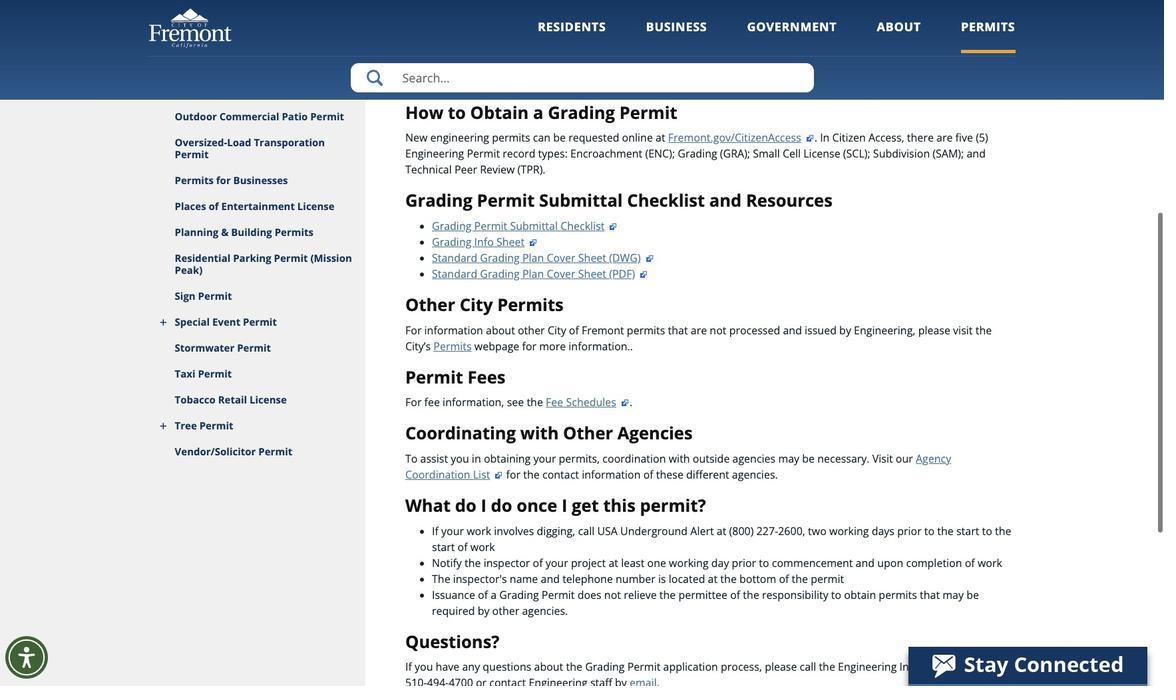 Task type: describe. For each thing, give the bounding box(es) containing it.
and right name
[[541, 568, 560, 583]]

permits for businesses link
[[149, 164, 365, 190]]

1 vertical spatial your
[[441, 520, 464, 535]]

of inside places of entertainment license link
[[209, 196, 219, 209]]

outdoor
[[175, 106, 217, 119]]

subdivisions
[[559, 6, 621, 21]]

grading inside questions? if you have any questions about the grading permit application process, please call the engineering information line at 510-494-4700 or contact engineering staff by
[[585, 657, 625, 671]]

not inside for information about other city of fremont permits that are not processed and issued by engineering, please   visit the city's
[[710, 319, 727, 334]]

subdivision
[[873, 143, 930, 157]]

1 vertical spatial be
[[802, 448, 815, 463]]

digging,
[[537, 520, 575, 535]]

of left test
[[725, 22, 735, 37]]

0 horizontal spatial /
[[462, 70, 466, 85]]

for for for fee information, see the fee schedules
[[405, 392, 422, 406]]

engineering
[[430, 127, 489, 141]]

oversized-load transporation permit link
[[149, 126, 365, 164]]

stay connected image
[[909, 648, 1146, 685]]

at inside questions? if you have any questions about the grading permit application process, please call the engineering information line at 510-494-4700 or contact engineering staff by
[[985, 657, 995, 671]]

1 horizontal spatial contact
[[542, 464, 579, 479]]

taxi permit
[[175, 363, 232, 377]]

peak)
[[175, 260, 203, 273]]

coordinating with other agencies
[[405, 418, 693, 442]]

1 vertical spatial sheet
[[578, 247, 606, 262]]

about
[[877, 19, 921, 35]]

0 horizontal spatial license
[[250, 389, 287, 403]]

at up (enc);
[[656, 127, 665, 141]]

not inside what do i do once i get this permit? if your work involves digging, call usa underground alert at (800) 227-2600, two working days prior to the start to the start of work notify the inspector of your project at least one working day prior to commencement and upon completion of work the inspector's name and telephone number is located at the bottom of the permit issuance of a grading permit does not relieve the permittee of the responsibility to obtain permits that may be required by other agencies.
[[604, 584, 621, 599]]

day
[[711, 552, 729, 567]]

of down to assist you in obtaining your permits, coordination with outside agencies may be necessary. visit our
[[643, 464, 653, 479]]

the inside for information about other city of fremont permits that are not processed and issued by engineering, please   visit the city's
[[976, 319, 992, 334]]

permit inside the oversized-load transporation permit
[[175, 144, 209, 157]]

tobacco retail license
[[175, 389, 287, 403]]

at left least at the bottom
[[609, 552, 618, 567]]

or inside questions? if you have any questions about the grading permit application process, please call the engineering information line at 510-494-4700 or contact engineering staff by
[[476, 673, 487, 687]]

0 vertical spatial your
[[533, 448, 556, 463]]

permits inside for information about other city of fremont permits that are not processed and issued by engineering, please   visit the city's
[[627, 319, 665, 334]]

fee
[[546, 392, 563, 406]]

of up repair
[[537, 54, 547, 69]]

agency coordination list link
[[405, 448, 951, 479]]

0 horizontal spatial start
[[432, 536, 455, 551]]

residential parking permit (mission peak) link
[[149, 242, 365, 280]]

be inside what do i do once i get this permit? if your work involves digging, call usa underground alert at (800) 227-2600, two working days prior to the start to the start of work notify the inspector of your project at least one working day prior to commencement and upon completion of work the inspector's name and telephone number is located at the bottom of the permit issuance of a grading permit does not relieve the permittee of the responsibility to obtain permits that may be required by other agencies.
[[967, 584, 979, 599]]

and left upon
[[856, 552, 875, 567]]

grading down the technical
[[405, 185, 473, 209]]

tobacco retail license link
[[149, 383, 365, 409]]

a inside what do i do once i get this permit? if your work involves digging, call usa underground alert at (800) 227-2600, two working days prior to the start to the start of work notify the inspector of your project at least one working day prior to commencement and upon completion of work the inspector's name and telephone number is located at the bottom of the permit issuance of a grading permit does not relieve the permittee of the responsibility to obtain permits that may be required by other agencies.
[[491, 584, 497, 599]]

0 vertical spatial sheet
[[497, 231, 525, 246]]

permit up the special event permit
[[198, 286, 232, 299]]

of down inspector's
[[478, 584, 488, 599]]

0 vertical spatial permits
[[492, 127, 530, 141]]

places of entertainment license
[[175, 196, 335, 209]]

license inside . in citizen access, there are five (5) engineering permit record types: encroachment (enc); grading (gra); small cell license (scl); subdivision (sam); and technical peer review (tpr).
[[804, 143, 841, 157]]

1 horizontal spatial a
[[533, 97, 544, 120]]

2 i from the left
[[562, 491, 567, 514]]

standard grading plan cover sheet (dwg) link
[[432, 247, 654, 262]]

and inside grading permit submittal checklist and resources grading permit submittal checklist grading info sheet standard grading plan cover sheet (dwg) standard grading plan cover sheet (pdf)
[[709, 185, 742, 209]]

resources
[[746, 185, 833, 209]]

new engineering permits can be requested online at fremont.gov/citizenaccess
[[405, 127, 801, 141]]

city inside for information about other city of fremont permits that are not processed and issued by engineering, please   visit the city's
[[548, 319, 566, 334]]

Search text field
[[350, 63, 814, 93]]

how
[[405, 97, 444, 120]]

there
[[907, 127, 934, 141]]

at right alert
[[717, 520, 727, 535]]

grading up the requested
[[548, 97, 615, 120]]

permits inside early grading permits for subdivisions geotechnical site investigation (fault trenching excavation of test pits, large diameter boring) remedial grading blockage / alteration of a watercourse or drainage way slope / landslide repair
[[501, 6, 539, 21]]

in
[[472, 448, 481, 463]]

excavation
[[669, 22, 722, 37]]

grading permit submittal checklist and resources grading permit submittal checklist grading info sheet standard grading plan cover sheet (dwg) standard grading plan cover sheet (pdf)
[[405, 185, 833, 278]]

grading permit submittal checklist link
[[432, 215, 618, 230]]

technical
[[405, 159, 452, 173]]

0 vertical spatial prior
[[897, 520, 922, 535]]

and inside for information about other city of fremont permits that are not processed and issued by engineering, please   visit the city's
[[783, 319, 802, 334]]

responsibility
[[762, 584, 829, 599]]

or inside early grading permits for subdivisions geotechnical site investigation (fault trenching excavation of test pits, large diameter boring) remedial grading blockage / alteration of a watercourse or drainage way slope / landslide repair
[[623, 54, 634, 69]]

name
[[510, 568, 538, 583]]

. for . in citizen access, there are five (5) engineering permit record types: encroachment (enc); grading (gra); small cell license (scl); subdivision (sam); and technical peer review (tpr).
[[815, 127, 817, 141]]

alteration
[[486, 54, 535, 69]]

business
[[646, 19, 707, 35]]

least
[[621, 552, 645, 567]]

parking
[[233, 248, 271, 261]]

of up "responsibility"
[[779, 568, 789, 583]]

of right the completion
[[965, 552, 975, 567]]

2 cover from the top
[[547, 263, 576, 278]]

fremont.gov/citizenaccess
[[668, 127, 801, 141]]

agencies. inside what do i do once i get this permit? if your work involves digging, call usa underground alert at (800) 227-2600, two working days prior to the start to the start of work notify the inspector of your project at least one working day prior to commencement and upon completion of work the inspector's name and telephone number is located at the bottom of the permit issuance of a grading permit does not relieve the permittee of the responsibility to obtain permits that may be required by other agencies.
[[522, 600, 568, 615]]

required
[[432, 600, 475, 615]]

staff
[[590, 673, 612, 687]]

(pdf)
[[609, 263, 635, 278]]

1 horizontal spatial information
[[582, 464, 641, 479]]

slope
[[432, 70, 459, 85]]

a inside early grading permits for subdivisions geotechnical site investigation (fault trenching excavation of test pits, large diameter boring) remedial grading blockage / alteration of a watercourse or drainage way slope / landslide repair
[[550, 54, 556, 69]]

site
[[499, 22, 518, 37]]

grading down grading info sheet link at left top
[[480, 247, 520, 262]]

inspector's
[[453, 568, 507, 583]]

0 horizontal spatial checklist
[[561, 215, 605, 230]]

taxi
[[175, 363, 195, 377]]

call inside questions? if you have any questions about the grading permit application process, please call the engineering information line at 510-494-4700 or contact engineering staff by
[[800, 657, 816, 671]]

permit up online
[[620, 97, 677, 120]]

application
[[663, 657, 718, 671]]

days
[[872, 520, 895, 535]]

permit down "stormwater permit"
[[198, 363, 232, 377]]

in
[[820, 127, 830, 141]]

information
[[900, 657, 959, 671]]

grading inside what do i do once i get this permit? if your work involves digging, call usa underground alert at (800) 227-2600, two working days prior to the start to the start of work notify the inspector of your project at least one working day prior to commencement and upon completion of work the inspector's name and telephone number is located at the bottom of the permit issuance of a grading permit does not relieve the permittee of the responsibility to obtain permits that may be required by other agencies.
[[499, 584, 539, 599]]

for left more
[[522, 335, 537, 350]]

and inside . in citizen access, there are five (5) engineering permit record types: encroachment (enc); grading (gra); small cell license (scl); subdivision (sam); and technical peer review (tpr).
[[967, 143, 986, 157]]

coordination
[[405, 464, 470, 479]]

of down bottom at the bottom of page
[[730, 584, 740, 599]]

remedial
[[432, 38, 478, 53]]

permit inside residential parking permit (mission peak)
[[274, 248, 308, 261]]

(gra);
[[720, 143, 750, 157]]

agency coordination list
[[405, 448, 951, 479]]

(800)
[[729, 520, 754, 535]]

of inside for information about other city of fremont permits that are not processed and issued by engineering, please   visit the city's
[[569, 319, 579, 334]]

watercourse
[[559, 54, 621, 69]]

assist
[[420, 448, 448, 463]]

fremont.gov/citizenaccess link
[[668, 127, 815, 141]]

you for questions?
[[415, 657, 433, 671]]

more
[[539, 335, 566, 350]]

0 vertical spatial other
[[405, 290, 455, 313]]

permit up grading permit submittal checklist link
[[477, 185, 535, 209]]

are inside . in citizen access, there are five (5) engineering permit record types: encroachment (enc); grading (gra); small cell license (scl); subdivision (sam); and technical peer review (tpr).
[[937, 127, 953, 141]]

access,
[[869, 127, 904, 141]]

processed
[[729, 319, 780, 334]]

vendor/solicitor permit
[[175, 441, 292, 455]]

permit right the patio
[[310, 106, 344, 119]]

standard grading plan cover sheet (pdf) link
[[432, 263, 648, 278]]

permits inside what do i do once i get this permit? if your work involves digging, call usa underground alert at (800) 227-2600, two working days prior to the start to the start of work notify the inspector of your project at least one working day prior to commencement and upon completion of work the inspector's name and telephone number is located at the bottom of the permit issuance of a grading permit does not relieve the permittee of the responsibility to obtain permits that may be required by other agencies.
[[879, 584, 917, 599]]

for down obtaining in the bottom of the page
[[506, 464, 521, 479]]

1 vertical spatial with
[[669, 448, 690, 463]]

1 standard from the top
[[432, 247, 477, 262]]

new
[[405, 127, 428, 141]]

if inside questions? if you have any questions about the grading permit application process, please call the engineering information line at 510-494-4700 or contact engineering staff by
[[405, 657, 412, 671]]

fees
[[468, 362, 506, 385]]

schedules
[[566, 392, 616, 406]]

0 vertical spatial with
[[520, 418, 559, 442]]

process,
[[721, 657, 762, 671]]

involves
[[494, 520, 534, 535]]

4700
[[449, 673, 473, 687]]

what do i do once i get this permit? if your work involves digging, call usa underground alert at (800) 227-2600, two working days prior to the start to the start of work notify the inspector of your project at least one working day prior to commencement and upon completion of work the inspector's name and telephone number is located at the bottom of the permit issuance of a grading permit does not relieve the permittee of the responsibility to obtain permits that may be required by other agencies.
[[405, 491, 1012, 615]]

five
[[956, 127, 973, 141]]

0 horizontal spatial city
[[460, 290, 493, 313]]

permits for businesses
[[175, 170, 288, 183]]

webpage
[[474, 335, 519, 350]]

that inside what do i do once i get this permit? if your work involves digging, call usa underground alert at (800) 227-2600, two working days prior to the start to the start of work notify the inspector of your project at least one working day prior to commencement and upon completion of work the inspector's name and telephone number is located at the bottom of the permit issuance of a grading permit does not relieve the permittee of the responsibility to obtain permits that may be required by other agencies.
[[920, 584, 940, 599]]

1 vertical spatial prior
[[732, 552, 756, 567]]

contact inside questions? if you have any questions about the grading permit application process, please call the engineering information line at 510-494-4700 or contact engineering staff by
[[489, 673, 526, 687]]

located
[[669, 568, 705, 583]]

review
[[480, 159, 515, 173]]

special event permit
[[175, 312, 277, 325]]

types:
[[538, 143, 568, 157]]

residential
[[175, 248, 231, 261]]

(fault
[[587, 22, 614, 37]]

online
[[622, 127, 653, 141]]

government link
[[747, 19, 837, 53]]

trenching
[[617, 22, 666, 37]]

1 vertical spatial submittal
[[510, 215, 558, 230]]

coordination
[[603, 448, 666, 463]]

1 vertical spatial permits link
[[434, 335, 472, 350]]

issuance
[[432, 584, 475, 599]]

bottom
[[740, 568, 776, 583]]

. for .
[[630, 392, 632, 406]]

information inside for information about other city of fremont permits that are not processed and issued by engineering, please   visit the city's
[[424, 319, 483, 334]]



Task type: vqa. For each thing, say whether or not it's contained in the screenshot.


Task type: locate. For each thing, give the bounding box(es) containing it.
grading up other city permits
[[480, 263, 520, 278]]

other up permits webpage for more information..
[[518, 319, 545, 334]]

get
[[572, 491, 599, 514]]

1 horizontal spatial please
[[918, 319, 951, 334]]

1 vertical spatial information
[[582, 464, 641, 479]]

transporation
[[254, 132, 325, 145]]

1 vertical spatial license
[[297, 196, 335, 209]]

227-
[[757, 520, 778, 535]]

if up 510-
[[405, 657, 412, 671]]

by inside questions? if you have any questions about the grading permit application process, please call the engineering information line at 510-494-4700 or contact engineering staff by
[[615, 673, 627, 687]]

plan down standard grading plan cover sheet (dwg) "link"
[[522, 263, 544, 278]]

planning
[[175, 222, 218, 235]]

1 vertical spatial start
[[432, 536, 455, 551]]

by right staff
[[615, 673, 627, 687]]

1 vertical spatial or
[[476, 673, 487, 687]]

1 horizontal spatial license
[[297, 196, 335, 209]]

government
[[747, 19, 837, 35]]

1 horizontal spatial you
[[451, 448, 469, 463]]

residents link
[[538, 19, 606, 53]]

information down coordination
[[582, 464, 641, 479]]

not
[[710, 319, 727, 334], [604, 584, 621, 599]]

0 vertical spatial engineering
[[405, 143, 464, 157]]

0 horizontal spatial if
[[405, 657, 412, 671]]

i down list
[[481, 491, 487, 514]]

call right process,
[[800, 657, 816, 671]]

permit up grading info sheet link at left top
[[474, 215, 507, 230]]

permit fees
[[405, 362, 506, 385]]

if down "what"
[[432, 520, 439, 535]]

your left project on the bottom of page
[[546, 552, 568, 567]]

0 horizontal spatial call
[[578, 520, 595, 535]]

taxi permit link
[[149, 357, 365, 383]]

/ right slope
[[462, 70, 466, 85]]

for left fee
[[405, 392, 422, 406]]

for for for information about other city of fremont permits that are not processed and issued by engineering, please   visit the city's
[[405, 319, 422, 334]]

1 vertical spatial contact
[[489, 673, 526, 687]]

city up webpage
[[460, 290, 493, 313]]

1 horizontal spatial prior
[[897, 520, 922, 535]]

patio
[[282, 106, 308, 119]]

1 horizontal spatial /
[[479, 54, 483, 69]]

landslide
[[469, 70, 516, 85]]

other up city's
[[405, 290, 455, 313]]

businesses
[[233, 170, 288, 183]]

work left involves
[[467, 520, 491, 535]]

about link
[[877, 19, 921, 53]]

engineering left information in the bottom right of the page
[[838, 657, 897, 671]]

2 standard from the top
[[432, 263, 477, 278]]

permit down tree permit 'link'
[[258, 441, 292, 455]]

1 horizontal spatial are
[[937, 127, 953, 141]]

permit inside what do i do once i get this permit? if your work involves digging, call usa underground alert at (800) 227-2600, two working days prior to the start to the start of work notify the inspector of your project at least one working day prior to commencement and upon completion of work the inspector's name and telephone number is located at the bottom of the permit issuance of a grading permit does not relieve the permittee of the responsibility to obtain permits that may be required by other agencies.
[[542, 584, 575, 599]]

1 horizontal spatial agencies.
[[732, 464, 778, 479]]

2 plan from the top
[[522, 263, 544, 278]]

of left fremont
[[569, 319, 579, 334]]

permit inside questions? if you have any questions about the grading permit application process, please call the engineering information line at 510-494-4700 or contact engineering staff by
[[628, 657, 661, 671]]

other up permits,
[[563, 418, 613, 442]]

start up notify
[[432, 536, 455, 551]]

checklist up standard grading plan cover sheet (dwg) "link"
[[561, 215, 605, 230]]

prior up bottom at the bottom of page
[[732, 552, 756, 567]]

these
[[656, 464, 684, 479]]

that inside for information about other city of fremont permits that are not processed and issued by engineering, please   visit the city's
[[668, 319, 688, 334]]

2 vertical spatial a
[[491, 584, 497, 599]]

0 vertical spatial not
[[710, 319, 727, 334]]

grading up geotechnical
[[459, 6, 499, 21]]

record
[[503, 143, 535, 157]]

standard down info
[[432, 247, 477, 262]]

engineering
[[405, 143, 464, 157], [838, 657, 897, 671], [529, 673, 588, 687]]

0 horizontal spatial be
[[553, 127, 566, 141]]

0 horizontal spatial working
[[669, 552, 709, 567]]

call inside what do i do once i get this permit? if your work involves digging, call usa underground alert at (800) 227-2600, two working days prior to the start to the start of work notify the inspector of your project at least one working day prior to commencement and upon completion of work the inspector's name and telephone number is located at the bottom of the permit issuance of a grading permit does not relieve the permittee of the responsibility to obtain permits that may be required by other agencies.
[[578, 520, 595, 535]]

0 vertical spatial about
[[486, 319, 515, 334]]

grading
[[459, 6, 499, 21], [481, 38, 521, 53], [548, 97, 615, 120], [678, 143, 717, 157], [405, 185, 473, 209], [432, 215, 472, 230], [432, 231, 472, 246], [480, 247, 520, 262], [480, 263, 520, 278], [499, 584, 539, 599], [585, 657, 625, 671]]

by inside what do i do once i get this permit? if your work involves digging, call usa underground alert at (800) 227-2600, two working days prior to the start to the start of work notify the inspector of your project at least one working day prior to commencement and upon completion of work the inspector's name and telephone number is located at the bottom of the permit issuance of a grading permit does not relieve the permittee of the responsibility to obtain permits that may be required by other agencies.
[[478, 600, 490, 615]]

license up (mission
[[297, 196, 335, 209]]

vendor/solicitor permit link
[[149, 435, 365, 461]]

are
[[937, 127, 953, 141], [691, 319, 707, 334]]

by inside for information about other city of fremont permits that are not processed and issued by engineering, please   visit the city's
[[839, 319, 851, 334]]

0 vertical spatial checklist
[[627, 185, 705, 209]]

i left get
[[562, 491, 567, 514]]

grading inside . in citizen access, there are five (5) engineering permit record types: encroachment (enc); grading (gra); small cell license (scl); subdivision (sam); and technical peer review (tpr).
[[678, 143, 717, 157]]

you for to
[[451, 448, 469, 463]]

permit right 'parking'
[[274, 248, 308, 261]]

2 horizontal spatial engineering
[[838, 657, 897, 671]]

your down coordinating with other agencies at bottom
[[533, 448, 556, 463]]

please inside questions? if you have any questions about the grading permit application process, please call the engineering information line at 510-494-4700 or contact engineering staff by
[[765, 657, 797, 671]]

early grading permits for subdivisions geotechnical site investigation (fault trenching excavation of test pits, large diameter boring) remedial grading blockage / alteration of a watercourse or drainage way slope / landslide repair
[[432, 6, 894, 85]]

fee schedules link
[[546, 392, 630, 406]]

1 for from the top
[[405, 319, 422, 334]]

2 for from the top
[[405, 392, 422, 406]]

2 vertical spatial by
[[615, 673, 627, 687]]

for left businesses at top
[[216, 170, 231, 183]]

peer
[[455, 159, 477, 173]]

0 horizontal spatial by
[[478, 600, 490, 615]]

2 do from the left
[[491, 491, 512, 514]]

coordinating
[[405, 418, 516, 442]]

2 horizontal spatial permits
[[879, 584, 917, 599]]

a
[[550, 54, 556, 69], [533, 97, 544, 120], [491, 584, 497, 599]]

you inside questions? if you have any questions about the grading permit application process, please call the engineering information line at 510-494-4700 or contact engineering staff by
[[415, 657, 433, 671]]

may down the completion
[[943, 584, 964, 599]]

does
[[578, 584, 602, 599]]

permit up review
[[467, 143, 500, 157]]

project
[[571, 552, 606, 567]]

visit
[[953, 319, 973, 334]]

please right process,
[[765, 657, 797, 671]]

0 vertical spatial work
[[467, 520, 491, 535]]

permit up vendor/solicitor
[[199, 415, 233, 429]]

not left processed at right top
[[710, 319, 727, 334]]

plan up standard grading plan cover sheet (pdf) link
[[522, 247, 544, 262]]

0 horizontal spatial i
[[481, 491, 487, 514]]

checklist down (enc);
[[627, 185, 705, 209]]

for information about other city of fremont permits that are not processed and issued by engineering, please   visit the city's
[[405, 319, 992, 350]]

2 vertical spatial engineering
[[529, 673, 588, 687]]

(scl);
[[843, 143, 870, 157]]

agencies
[[618, 418, 693, 442]]

0 vertical spatial other
[[518, 319, 545, 334]]

two
[[808, 520, 827, 535]]

. inside . in citizen access, there are five (5) engineering permit record types: encroachment (enc); grading (gra); small cell license (scl); subdivision (sam); and technical peer review (tpr).
[[815, 127, 817, 141]]

0 horizontal spatial .
[[630, 392, 632, 406]]

license down in
[[804, 143, 841, 157]]

1 vertical spatial permits
[[627, 319, 665, 334]]

1 horizontal spatial .
[[815, 127, 817, 141]]

0 vertical spatial cover
[[547, 247, 576, 262]]

prior right days
[[897, 520, 922, 535]]

if inside what do i do once i get this permit? if your work involves digging, call usa underground alert at (800) 227-2600, two working days prior to the start to the start of work notify the inspector of your project at least one working day prior to commencement and upon completion of work the inspector's name and telephone number is located at the bottom of the permit issuance of a grading permit does not relieve the permittee of the responsibility to obtain permits that may be required by other agencies.
[[432, 520, 439, 535]]

2 horizontal spatial license
[[804, 143, 841, 157]]

inspector
[[484, 552, 530, 567]]

about inside for information about other city of fremont permits that are not processed and issued by engineering, please   visit the city's
[[486, 319, 515, 334]]

1 vertical spatial plan
[[522, 263, 544, 278]]

with up "these"
[[669, 448, 690, 463]]

obtain
[[844, 584, 876, 599]]

2 vertical spatial be
[[967, 584, 979, 599]]

1 vertical spatial not
[[604, 584, 621, 599]]

1 horizontal spatial engineering
[[529, 673, 588, 687]]

and down (5)
[[967, 143, 986, 157]]

494-
[[427, 673, 449, 687]]

standard
[[432, 247, 477, 262], [432, 263, 477, 278]]

obtain
[[470, 97, 529, 120]]

engineering inside . in citizen access, there are five (5) engineering permit record types: encroachment (enc); grading (gra); small cell license (scl); subdivision (sam); and technical peer review (tpr).
[[405, 143, 464, 157]]

test
[[738, 22, 756, 37]]

1 vertical spatial call
[[800, 657, 816, 671]]

usa
[[597, 520, 618, 535]]

2 vertical spatial license
[[250, 389, 287, 403]]

. up agencies
[[630, 392, 632, 406]]

work up inspector
[[470, 536, 495, 551]]

grading down name
[[499, 584, 539, 599]]

are left processed at right top
[[691, 319, 707, 334]]

for fee information, see the fee schedules
[[405, 392, 616, 406]]

oversized-load transporation permit
[[175, 132, 325, 157]]

2 vertical spatial sheet
[[578, 263, 606, 278]]

. left in
[[815, 127, 817, 141]]

for up city's
[[405, 319, 422, 334]]

large
[[783, 22, 808, 37]]

submittal
[[539, 185, 623, 209], [510, 215, 558, 230]]

your up notify
[[441, 520, 464, 535]]

0 vertical spatial or
[[623, 54, 634, 69]]

1 horizontal spatial if
[[432, 520, 439, 535]]

cover up standard grading plan cover sheet (pdf) link
[[547, 247, 576, 262]]

grading down site
[[481, 38, 521, 53]]

this
[[603, 491, 636, 514]]

permit inside . in citizen access, there are five (5) engineering permit record types: encroachment (enc); grading (gra); small cell license (scl); subdivision (sam); and technical peer review (tpr).
[[467, 143, 500, 157]]

1 vertical spatial /
[[462, 70, 466, 85]]

do up involves
[[491, 491, 512, 514]]

1 horizontal spatial city
[[548, 319, 566, 334]]

different
[[686, 464, 729, 479]]

1 i from the left
[[481, 491, 487, 514]]

of
[[725, 22, 735, 37], [537, 54, 547, 69], [209, 196, 219, 209], [569, 319, 579, 334], [643, 464, 653, 479], [458, 536, 468, 551], [533, 552, 543, 567], [965, 552, 975, 567], [779, 568, 789, 583], [478, 584, 488, 599], [730, 584, 740, 599]]

0 vertical spatial working
[[829, 520, 869, 535]]

license down taxi permit link
[[250, 389, 287, 403]]

please inside for information about other city of fremont permits that are not processed and issued by engineering, please   visit the city's
[[918, 319, 951, 334]]

1 vertical spatial engineering
[[838, 657, 897, 671]]

0 vertical spatial a
[[550, 54, 556, 69]]

tree
[[175, 415, 197, 429]]

(sam);
[[933, 143, 964, 157]]

1 horizontal spatial checklist
[[627, 185, 705, 209]]

1 horizontal spatial i
[[562, 491, 567, 514]]

with
[[520, 418, 559, 442], [669, 448, 690, 463]]

about right the questions
[[534, 657, 563, 671]]

1 vertical spatial checklist
[[561, 215, 605, 230]]

license
[[804, 143, 841, 157], [297, 196, 335, 209], [250, 389, 287, 403]]

you left in
[[451, 448, 469, 463]]

0 vertical spatial information
[[424, 319, 483, 334]]

0 vertical spatial start
[[957, 520, 979, 535]]

of up notify
[[458, 536, 468, 551]]

0 horizontal spatial with
[[520, 418, 559, 442]]

0 vertical spatial plan
[[522, 247, 544, 262]]

other inside what do i do once i get this permit? if your work involves digging, call usa underground alert at (800) 227-2600, two working days prior to the start to the start of work notify the inspector of your project at least one working day prior to commencement and upon completion of work the inspector's name and telephone number is located at the bottom of the permit issuance of a grading permit does not relieve the permittee of the responsibility to obtain permits that may be required by other agencies.
[[492, 600, 519, 615]]

call left usa
[[578, 520, 595, 535]]

telephone
[[563, 568, 613, 583]]

1 do from the left
[[455, 491, 477, 514]]

0 vertical spatial license
[[804, 143, 841, 157]]

1 horizontal spatial other
[[563, 418, 613, 442]]

grading left info
[[432, 231, 472, 246]]

0 vertical spatial permits link
[[961, 19, 1015, 53]]

0 horizontal spatial are
[[691, 319, 707, 334]]

way
[[683, 54, 703, 69]]

0 horizontal spatial information
[[424, 319, 483, 334]]

what
[[405, 491, 451, 514]]

1 vertical spatial that
[[920, 584, 940, 599]]

of up name
[[533, 552, 543, 567]]

1 vertical spatial standard
[[432, 263, 477, 278]]

issued
[[805, 319, 837, 334]]

and left issued
[[783, 319, 802, 334]]

for inside for information about other city of fremont permits that are not processed and issued by engineering, please   visit the city's
[[405, 319, 422, 334]]

citizen
[[832, 127, 866, 141]]

by right issued
[[839, 319, 851, 334]]

permits down upon
[[879, 584, 917, 599]]

work right the completion
[[978, 552, 1002, 567]]

1 vertical spatial other
[[492, 600, 519, 615]]

may right agencies
[[778, 448, 800, 463]]

relieve
[[624, 584, 657, 599]]

at down day on the right bottom
[[708, 568, 718, 583]]

0 vertical spatial you
[[451, 448, 469, 463]]

2 vertical spatial work
[[978, 552, 1002, 567]]

agencies.
[[732, 464, 778, 479], [522, 600, 568, 615]]

may inside what do i do once i get this permit? if your work involves digging, call usa underground alert at (800) 227-2600, two working days prior to the start to the start of work notify the inspector of your project at least one working day prior to commencement and upon completion of work the inspector's name and telephone number is located at the bottom of the permit issuance of a grading permit does not relieve the permittee of the responsibility to obtain permits that may be required by other agencies.
[[943, 584, 964, 599]]

about up webpage
[[486, 319, 515, 334]]

1 vertical spatial cover
[[547, 263, 576, 278]]

0 vertical spatial be
[[553, 127, 566, 141]]

2 vertical spatial your
[[546, 552, 568, 567]]

0 vertical spatial please
[[918, 319, 951, 334]]

for
[[542, 6, 557, 21], [216, 170, 231, 183], [522, 335, 537, 350], [506, 464, 521, 479]]

encroachment
[[571, 143, 643, 157]]

1 vertical spatial city
[[548, 319, 566, 334]]

0 vertical spatial submittal
[[539, 185, 623, 209]]

1 vertical spatial if
[[405, 657, 412, 671]]

permittee
[[679, 584, 728, 599]]

0 horizontal spatial may
[[778, 448, 800, 463]]

load
[[227, 132, 251, 145]]

information..
[[569, 335, 633, 350]]

0 horizontal spatial that
[[668, 319, 688, 334]]

1 vertical spatial about
[[534, 657, 563, 671]]

permit up fee
[[405, 362, 463, 385]]

1 vertical spatial are
[[691, 319, 707, 334]]

working right two
[[829, 520, 869, 535]]

for up investigation
[[542, 6, 557, 21]]

permit down special event permit link
[[237, 337, 271, 351]]

permit down sign permit link
[[243, 312, 277, 325]]

do down list
[[455, 491, 477, 514]]

submittal up standard grading plan cover sheet (dwg) "link"
[[510, 215, 558, 230]]

1 horizontal spatial permits link
[[961, 19, 1015, 53]]

1 horizontal spatial do
[[491, 491, 512, 514]]

permit down outdoor
[[175, 144, 209, 157]]

can
[[533, 127, 551, 141]]

1 vertical spatial other
[[563, 418, 613, 442]]

are inside for information about other city of fremont permits that are not processed and issued by engineering, please   visit the city's
[[691, 319, 707, 334]]

of right places
[[209, 196, 219, 209]]

or left drainage
[[623, 54, 634, 69]]

permits webpage for more information..
[[434, 335, 633, 350]]

sheet left (pdf) on the top right
[[578, 263, 606, 278]]

1 horizontal spatial start
[[957, 520, 979, 535]]

please left visit
[[918, 319, 951, 334]]

questions
[[483, 657, 531, 671]]

at right line
[[985, 657, 995, 671]]

1 vertical spatial please
[[765, 657, 797, 671]]

by right required
[[478, 600, 490, 615]]

0 horizontal spatial a
[[491, 584, 497, 599]]

other down name
[[492, 600, 519, 615]]

see
[[507, 392, 524, 406]]

outside
[[693, 448, 730, 463]]

grading right (enc);
[[678, 143, 717, 157]]

for inside early grading permits for subdivisions geotechnical site investigation (fault trenching excavation of test pits, large diameter boring) remedial grading blockage / alteration of a watercourse or drainage way slope / landslide repair
[[542, 6, 557, 21]]

agencies. down name
[[522, 600, 568, 615]]

1 vertical spatial .
[[630, 392, 632, 406]]

upon
[[878, 552, 904, 567]]

other inside for information about other city of fremont permits that are not processed and issued by engineering, please   visit the city's
[[518, 319, 545, 334]]

your
[[533, 448, 556, 463], [441, 520, 464, 535], [546, 552, 568, 567]]

1 horizontal spatial call
[[800, 657, 816, 671]]

repair
[[519, 70, 551, 85]]

0 vertical spatial for
[[405, 319, 422, 334]]

stormwater
[[175, 337, 234, 351]]

1 horizontal spatial working
[[829, 520, 869, 535]]

1 vertical spatial may
[[943, 584, 964, 599]]

if
[[432, 520, 439, 535], [405, 657, 412, 671]]

permit inside 'link'
[[199, 415, 233, 429]]

1 vertical spatial agencies.
[[522, 600, 568, 615]]

0 horizontal spatial other
[[405, 290, 455, 313]]

special event permit link
[[149, 306, 365, 332]]

permits
[[501, 6, 539, 21], [961, 19, 1015, 35], [175, 170, 214, 183], [275, 222, 314, 235], [497, 290, 564, 313], [434, 335, 472, 350]]

1 vertical spatial work
[[470, 536, 495, 551]]

2 horizontal spatial be
[[967, 584, 979, 599]]

building
[[231, 222, 272, 235]]

small
[[753, 143, 780, 157]]

0 vertical spatial /
[[479, 54, 483, 69]]

0 vertical spatial call
[[578, 520, 595, 535]]

once
[[517, 491, 557, 514]]

agencies. down agencies
[[732, 464, 778, 479]]

1 horizontal spatial with
[[669, 448, 690, 463]]

planning & building permits
[[175, 222, 314, 235]]

1 horizontal spatial may
[[943, 584, 964, 599]]

1 cover from the top
[[547, 247, 576, 262]]

grading up staff
[[585, 657, 625, 671]]

1 horizontal spatial permits
[[627, 319, 665, 334]]

cover
[[547, 247, 576, 262], [547, 263, 576, 278]]

not right does
[[604, 584, 621, 599]]

you up 510-
[[415, 657, 433, 671]]

geotechnical
[[432, 22, 496, 37]]

(tpr).
[[518, 159, 546, 173]]

1 plan from the top
[[522, 247, 544, 262]]

about inside questions? if you have any questions about the grading permit application process, please call the engineering information line at 510-494-4700 or contact engineering staff by
[[534, 657, 563, 671]]

grading up grading info sheet link at left top
[[432, 215, 472, 230]]

a up can at the left
[[533, 97, 544, 120]]

any
[[462, 657, 480, 671]]

tree permit link
[[149, 409, 365, 435]]



